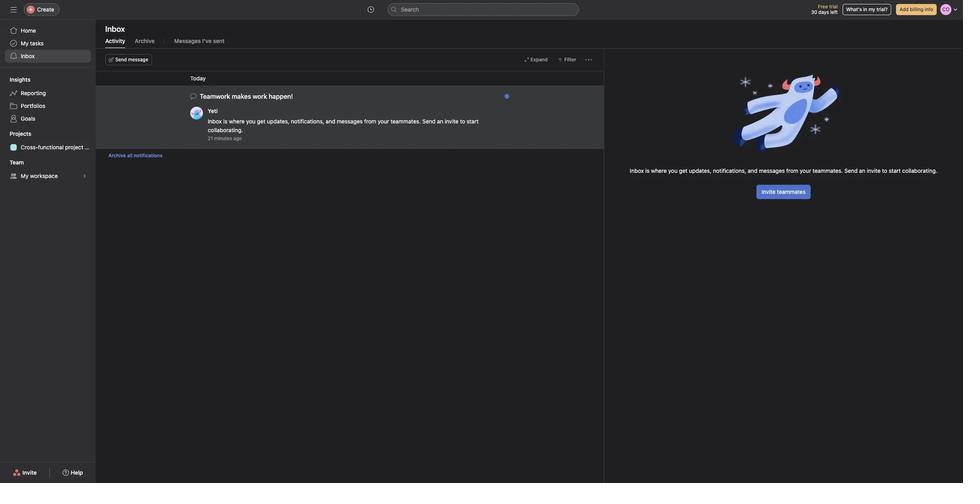 Task type: locate. For each thing, give the bounding box(es) containing it.
all
[[127, 153, 133, 159]]

1 vertical spatial from
[[787, 168, 799, 174]]

0 vertical spatial my
[[21, 40, 29, 47]]

1 horizontal spatial invite
[[762, 189, 776, 195]]

1 horizontal spatial send
[[423, 118, 436, 125]]

work happen!
[[253, 93, 293, 100]]

teammates.
[[391, 118, 421, 125], [813, 168, 843, 174]]

archive all notifications
[[109, 153, 163, 159]]

projects
[[10, 130, 31, 137]]

1 horizontal spatial teammates.
[[813, 168, 843, 174]]

0 horizontal spatial is
[[223, 118, 228, 125]]

my workspace
[[21, 173, 58, 180]]

0 horizontal spatial to
[[460, 118, 465, 125]]

0 vertical spatial get
[[257, 118, 266, 125]]

help
[[71, 470, 83, 477]]

you inside yeti inbox is where you get updates, notifications, and messages from your teammates. send an invite to start collaborating. 21 minutes ago
[[246, 118, 256, 125]]

messages inside yeti inbox is where you get updates, notifications, and messages from your teammates. send an invite to start collaborating. 21 minutes ago
[[337, 118, 363, 125]]

your inside yeti inbox is where you get updates, notifications, and messages from your teammates. send an invite to start collaborating. 21 minutes ago
[[378, 118, 389, 125]]

archive up message
[[135, 38, 155, 44]]

minutes
[[214, 136, 232, 142]]

0 vertical spatial an
[[437, 118, 443, 125]]

0 horizontal spatial teammates.
[[391, 118, 421, 125]]

0 vertical spatial messages
[[337, 118, 363, 125]]

notifications, inside yeti inbox is where you get updates, notifications, and messages from your teammates. send an invite to start collaborating. 21 minutes ago
[[291, 118, 324, 125]]

send
[[115, 57, 127, 63], [423, 118, 436, 125], [845, 168, 858, 174]]

1 vertical spatial notifications,
[[713, 168, 747, 174]]

1 vertical spatial invite
[[22, 470, 37, 477]]

cross-
[[21, 144, 38, 151]]

1 horizontal spatial is
[[646, 168, 650, 174]]

inbox is where you get updates, notifications, and messages from your teammates. send an invite to start collaborating.
[[630, 168, 938, 174]]

2 horizontal spatial send
[[845, 168, 858, 174]]

1 horizontal spatial your
[[800, 168, 812, 174]]

free trial 30 days left
[[812, 4, 838, 15]]

invite for invite
[[22, 470, 37, 477]]

teamwork
[[200, 93, 230, 100]]

filter button
[[555, 54, 580, 65]]

makes
[[232, 93, 251, 100]]

messages
[[337, 118, 363, 125], [759, 168, 785, 174]]

and up archive all notifications button
[[326, 118, 335, 125]]

0 vertical spatial archive
[[135, 38, 155, 44]]

portfolios
[[21, 103, 45, 109]]

my inside "global" element
[[21, 40, 29, 47]]

1 horizontal spatial collaborating.
[[903, 168, 938, 174]]

archive left the all
[[109, 153, 126, 159]]

home link
[[5, 24, 91, 37]]

my
[[869, 6, 876, 12]]

and up invite teammates button
[[748, 168, 758, 174]]

archive
[[135, 38, 155, 44], [109, 153, 126, 159]]

1 vertical spatial an
[[859, 168, 866, 174]]

0 horizontal spatial from
[[364, 118, 376, 125]]

0 vertical spatial start
[[467, 118, 479, 125]]

1 vertical spatial my
[[21, 173, 29, 180]]

0 horizontal spatial messages
[[337, 118, 363, 125]]

0 horizontal spatial updates,
[[267, 118, 290, 125]]

my left tasks
[[21, 40, 29, 47]]

notifications
[[134, 153, 163, 159]]

archive link
[[135, 38, 155, 48]]

inbox link
[[5, 50, 91, 63]]

1 my from the top
[[21, 40, 29, 47]]

where inside yeti inbox is where you get updates, notifications, and messages from your teammates. send an invite to start collaborating. 21 minutes ago
[[229, 118, 245, 125]]

2 vertical spatial send
[[845, 168, 858, 174]]

teams element
[[0, 156, 96, 184]]

1 horizontal spatial updates,
[[689, 168, 712, 174]]

in
[[864, 6, 868, 12]]

2 my from the top
[[21, 173, 29, 180]]

0 vertical spatial and
[[326, 118, 335, 125]]

from
[[364, 118, 376, 125], [787, 168, 799, 174]]

1 vertical spatial your
[[800, 168, 812, 174]]

0 vertical spatial is
[[223, 118, 228, 125]]

0 vertical spatial teammates.
[[391, 118, 421, 125]]

0 horizontal spatial you
[[246, 118, 256, 125]]

more actions image
[[586, 57, 592, 63]]

0 vertical spatial invite
[[762, 189, 776, 195]]

my
[[21, 40, 29, 47], [21, 173, 29, 180]]

search button
[[388, 3, 579, 16]]

and
[[326, 118, 335, 125], [748, 168, 758, 174]]

my down team
[[21, 173, 29, 180]]

0 horizontal spatial send
[[115, 57, 127, 63]]

0 vertical spatial you
[[246, 118, 256, 125]]

invite
[[445, 118, 459, 125], [867, 168, 881, 174]]

messages i've sent
[[174, 38, 225, 44]]

1 vertical spatial to
[[882, 168, 888, 174]]

0 horizontal spatial where
[[229, 118, 245, 125]]

send inside button
[[115, 57, 127, 63]]

0 horizontal spatial get
[[257, 118, 266, 125]]

0 vertical spatial send
[[115, 57, 127, 63]]

messages up archive all notifications button
[[337, 118, 363, 125]]

get
[[257, 118, 266, 125], [679, 168, 688, 174]]

1 horizontal spatial notifications,
[[713, 168, 747, 174]]

start
[[467, 118, 479, 125], [889, 168, 901, 174]]

archive for archive
[[135, 38, 155, 44]]

0 horizontal spatial invite
[[445, 118, 459, 125]]

1 vertical spatial get
[[679, 168, 688, 174]]

1 horizontal spatial get
[[679, 168, 688, 174]]

0 vertical spatial from
[[364, 118, 376, 125]]

history image
[[368, 6, 374, 13]]

archive inside button
[[109, 153, 126, 159]]

0 vertical spatial invite
[[445, 118, 459, 125]]

0 horizontal spatial archive
[[109, 153, 126, 159]]

0 vertical spatial to
[[460, 118, 465, 125]]

insights
[[10, 76, 30, 83]]

is
[[223, 118, 228, 125], [646, 168, 650, 174]]

to
[[460, 118, 465, 125], [882, 168, 888, 174]]

1 horizontal spatial from
[[787, 168, 799, 174]]

0 vertical spatial where
[[229, 118, 245, 125]]

0 horizontal spatial start
[[467, 118, 479, 125]]

what's in my trial?
[[847, 6, 888, 12]]

where
[[229, 118, 245, 125], [651, 168, 667, 174]]

create
[[37, 6, 54, 13]]

invite teammates
[[762, 189, 806, 195]]

collaborating.
[[208, 127, 243, 134], [903, 168, 938, 174]]

1 horizontal spatial you
[[669, 168, 678, 174]]

invite
[[762, 189, 776, 195], [22, 470, 37, 477]]

messages up invite teammates
[[759, 168, 785, 174]]

0 horizontal spatial and
[[326, 118, 335, 125]]

add
[[900, 6, 909, 12]]

expand button
[[521, 54, 551, 65]]

what's
[[847, 6, 862, 12]]

to inside yeti inbox is where you get updates, notifications, and messages from your teammates. send an invite to start collaborating. 21 minutes ago
[[460, 118, 465, 125]]

0 vertical spatial collaborating.
[[208, 127, 243, 134]]

0 horizontal spatial an
[[437, 118, 443, 125]]

is inside yeti inbox is where you get updates, notifications, and messages from your teammates. send an invite to start collaborating. 21 minutes ago
[[223, 118, 228, 125]]

my workspace link
[[5, 170, 91, 183]]

archive notification image
[[501, 95, 507, 102]]

start inside yeti inbox is where you get updates, notifications, and messages from your teammates. send an invite to start collaborating. 21 minutes ago
[[467, 118, 479, 125]]

1 vertical spatial where
[[651, 168, 667, 174]]

0 vertical spatial notifications,
[[291, 118, 324, 125]]

0 horizontal spatial collaborating.
[[208, 127, 243, 134]]

inbox
[[105, 24, 125, 34], [21, 53, 35, 59], [208, 118, 222, 125], [630, 168, 644, 174]]

21
[[208, 136, 213, 142]]

inbox inside inbox link
[[21, 53, 35, 59]]

an
[[437, 118, 443, 125], [859, 168, 866, 174]]

1 vertical spatial start
[[889, 168, 901, 174]]

projects button
[[0, 130, 31, 138]]

your
[[378, 118, 389, 125], [800, 168, 812, 174]]

1 vertical spatial messages
[[759, 168, 785, 174]]

inbox inside yeti inbox is where you get updates, notifications, and messages from your teammates. send an invite to start collaborating. 21 minutes ago
[[208, 118, 222, 125]]

0 horizontal spatial your
[[378, 118, 389, 125]]

my inside teams element
[[21, 173, 29, 180]]

yeti inbox is where you get updates, notifications, and messages from your teammates. send an invite to start collaborating. 21 minutes ago
[[208, 108, 480, 142]]

1 horizontal spatial archive
[[135, 38, 155, 44]]

0 horizontal spatial invite
[[22, 470, 37, 477]]

1 horizontal spatial invite
[[867, 168, 881, 174]]

0 horizontal spatial notifications,
[[291, 118, 324, 125]]

you
[[246, 118, 256, 125], [669, 168, 678, 174]]

0 vertical spatial your
[[378, 118, 389, 125]]

1 vertical spatial invite
[[867, 168, 881, 174]]

archive for archive all notifications
[[109, 153, 126, 159]]

1 vertical spatial and
[[748, 168, 758, 174]]

updates,
[[267, 118, 290, 125], [689, 168, 712, 174]]

collaborating. inside yeti inbox is where you get updates, notifications, and messages from your teammates. send an invite to start collaborating. 21 minutes ago
[[208, 127, 243, 134]]

cross-functional project plan link
[[5, 141, 96, 154]]

send inside yeti inbox is where you get updates, notifications, and messages from your teammates. send an invite to start collaborating. 21 minutes ago
[[423, 118, 436, 125]]

0 vertical spatial updates,
[[267, 118, 290, 125]]

1 vertical spatial send
[[423, 118, 436, 125]]

1 vertical spatial archive
[[109, 153, 126, 159]]

activity
[[105, 38, 125, 44]]



Task type: describe. For each thing, give the bounding box(es) containing it.
global element
[[0, 20, 96, 67]]

goals link
[[5, 113, 91, 125]]

search
[[401, 6, 419, 13]]

search list box
[[388, 3, 579, 16]]

i've
[[202, 38, 212, 44]]

projects element
[[0, 127, 96, 156]]

portfolios link
[[5, 100, 91, 113]]

left
[[831, 9, 838, 15]]

my for my workspace
[[21, 173, 29, 180]]

messages i've sent link
[[174, 38, 225, 48]]

1 vertical spatial updates,
[[689, 168, 712, 174]]

billing
[[910, 6, 924, 12]]

1 horizontal spatial messages
[[759, 168, 785, 174]]

activity link
[[105, 38, 125, 48]]

plan
[[85, 144, 96, 151]]

invite teammates button
[[757, 185, 811, 199]]

teamwork makes work happen!
[[200, 93, 293, 100]]

see details, my workspace image
[[82, 174, 87, 179]]

team
[[10, 159, 24, 166]]

an inside yeti inbox is where you get updates, notifications, and messages from your teammates. send an invite to start collaborating. 21 minutes ago
[[437, 118, 443, 125]]

trial
[[830, 4, 838, 10]]

1 horizontal spatial to
[[882, 168, 888, 174]]

invite inside yeti inbox is where you get updates, notifications, and messages from your teammates. send an invite to start collaborating. 21 minutes ago
[[445, 118, 459, 125]]

info
[[925, 6, 934, 12]]

add billing info button
[[896, 4, 937, 15]]

1 vertical spatial you
[[669, 168, 678, 174]]

what's in my trial? button
[[843, 4, 892, 15]]

1 vertical spatial teammates.
[[813, 168, 843, 174]]

teammates
[[777, 189, 806, 195]]

send message
[[115, 57, 148, 63]]

help button
[[58, 466, 88, 481]]

trial?
[[877, 6, 888, 12]]

1 horizontal spatial where
[[651, 168, 667, 174]]

filter
[[565, 57, 576, 63]]

invite button
[[8, 466, 42, 481]]

workspace
[[30, 173, 58, 180]]

invite for invite teammates
[[762, 189, 776, 195]]

cross-functional project plan
[[21, 144, 96, 151]]

free
[[818, 4, 828, 10]]

1 horizontal spatial start
[[889, 168, 901, 174]]

insights button
[[0, 76, 30, 84]]

messages
[[174, 38, 201, 44]]

tasks
[[30, 40, 44, 47]]

reporting
[[21, 90, 46, 97]]

days
[[819, 9, 829, 15]]

functional
[[38, 144, 64, 151]]

add billing info
[[900, 6, 934, 12]]

reporting link
[[5, 87, 91, 100]]

30
[[812, 9, 818, 15]]

my tasks
[[21, 40, 44, 47]]

and inside yeti inbox is where you get updates, notifications, and messages from your teammates. send an invite to start collaborating. 21 minutes ago
[[326, 118, 335, 125]]

get inside yeti inbox is where you get updates, notifications, and messages from your teammates. send an invite to start collaborating. 21 minutes ago
[[257, 118, 266, 125]]

1 horizontal spatial an
[[859, 168, 866, 174]]

my for my tasks
[[21, 40, 29, 47]]

archive all notifications button
[[96, 149, 604, 163]]

send message button
[[105, 54, 152, 65]]

create button
[[24, 3, 59, 16]]

hide sidebar image
[[10, 6, 17, 13]]

1 vertical spatial collaborating.
[[903, 168, 938, 174]]

yeti
[[208, 108, 218, 114]]

insights element
[[0, 73, 96, 127]]

updates, inside yeti inbox is where you get updates, notifications, and messages from your teammates. send an invite to start collaborating. 21 minutes ago
[[267, 118, 290, 125]]

from inside yeti inbox is where you get updates, notifications, and messages from your teammates. send an invite to start collaborating. 21 minutes ago
[[364, 118, 376, 125]]

team button
[[0, 159, 24, 167]]

1 horizontal spatial and
[[748, 168, 758, 174]]

sent
[[213, 38, 225, 44]]

home
[[21, 27, 36, 34]]

1 vertical spatial is
[[646, 168, 650, 174]]

today
[[190, 75, 206, 82]]

teammates. inside yeti inbox is where you get updates, notifications, and messages from your teammates. send an invite to start collaborating. 21 minutes ago
[[391, 118, 421, 125]]

goals
[[21, 115, 35, 122]]

ago
[[234, 136, 242, 142]]

project
[[65, 144, 83, 151]]

expand
[[531, 57, 548, 63]]

my tasks link
[[5, 37, 91, 50]]

message
[[128, 57, 148, 63]]



Task type: vqa. For each thing, say whether or not it's contained in the screenshot.
Help dropdown button
yes



